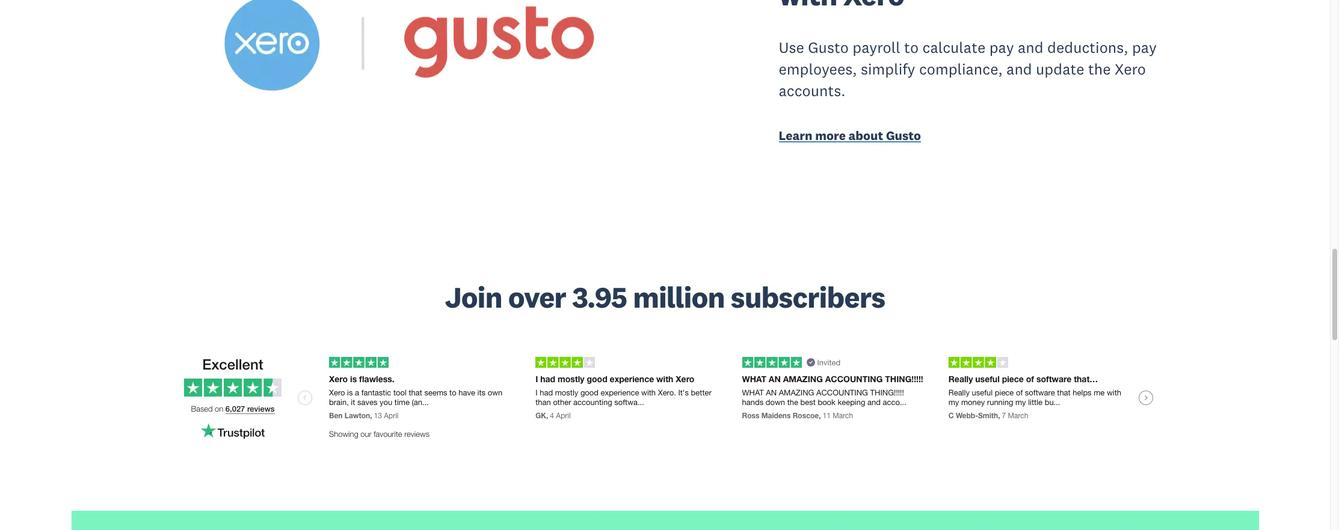 Task type: locate. For each thing, give the bounding box(es) containing it.
gusto
[[808, 38, 849, 57], [886, 127, 921, 144]]

0 horizontal spatial gusto
[[808, 38, 849, 57]]

pay up xero
[[1132, 38, 1157, 57]]

use
[[779, 38, 804, 57]]

the
[[1088, 60, 1111, 79]]

0 horizontal spatial pay
[[989, 38, 1014, 57]]

3.95
[[572, 279, 627, 316]]

employees,
[[779, 60, 857, 79]]

and left update
[[1006, 60, 1032, 79]]

gusto right about
[[886, 127, 921, 144]]

pay up compliance,
[[989, 38, 1014, 57]]

payroll
[[853, 38, 900, 57]]

simplify
[[861, 60, 915, 79]]

about
[[849, 127, 883, 144]]

1 pay from the left
[[989, 38, 1014, 57]]

xero
[[1115, 60, 1146, 79]]

0 vertical spatial gusto
[[808, 38, 849, 57]]

1 horizontal spatial pay
[[1132, 38, 1157, 57]]

1 vertical spatial gusto
[[886, 127, 921, 144]]

1 vertical spatial and
[[1006, 60, 1032, 79]]

1 horizontal spatial gusto
[[886, 127, 921, 144]]

0 vertical spatial and
[[1018, 38, 1043, 57]]

use gusto payroll to calculate pay and deductions, pay employees, simplify compliance, and update the xero accounts.
[[779, 38, 1157, 100]]

pay
[[989, 38, 1014, 57], [1132, 38, 1157, 57]]

more
[[815, 127, 846, 144]]

gusto up "employees,"
[[808, 38, 849, 57]]

learn more about gusto
[[779, 127, 921, 144]]

learn more about gusto link
[[779, 127, 1158, 147]]

and up update
[[1018, 38, 1043, 57]]

2 pay from the left
[[1132, 38, 1157, 57]]

and
[[1018, 38, 1043, 57], [1006, 60, 1032, 79]]

learn
[[779, 127, 812, 144]]



Task type: vqa. For each thing, say whether or not it's contained in the screenshot.
accounts.
yes



Task type: describe. For each thing, give the bounding box(es) containing it.
gusto inside learn more about gusto link
[[886, 127, 921, 144]]

join over 3.95 million subscribers
[[445, 279, 885, 316]]

calculate
[[922, 38, 986, 57]]

join
[[445, 279, 502, 316]]

to
[[904, 38, 919, 57]]

accounts.
[[779, 81, 845, 100]]

million
[[633, 279, 725, 316]]

update
[[1036, 60, 1084, 79]]

subscribers
[[731, 279, 885, 316]]

deductions,
[[1047, 38, 1128, 57]]

xero and gusto brands image
[[172, 0, 652, 163]]

compliance,
[[919, 60, 1003, 79]]

over
[[508, 279, 566, 316]]

gusto inside use gusto payroll to calculate pay and deductions, pay employees, simplify compliance, and update the xero accounts.
[[808, 38, 849, 57]]



